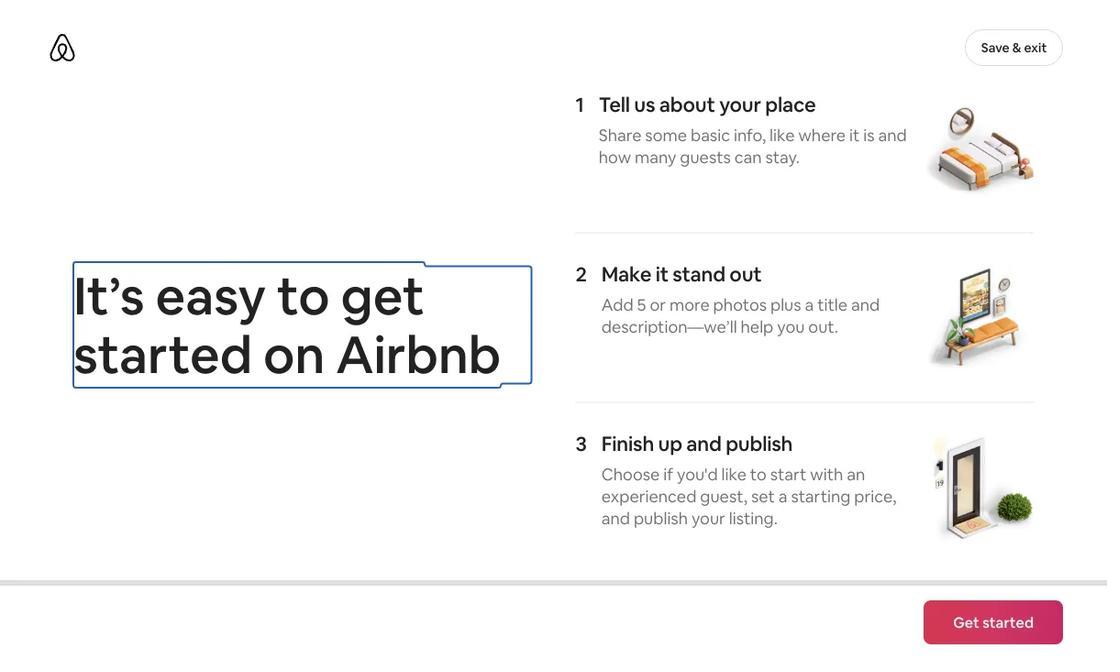 Task type: locate. For each thing, give the bounding box(es) containing it.
it left is
[[850, 124, 860, 146]]

you
[[777, 316, 805, 338]]

it
[[850, 124, 860, 146], [656, 261, 669, 288]]

1 vertical spatial to
[[750, 464, 767, 485]]

to
[[277, 262, 330, 329], [750, 464, 767, 485]]

0 horizontal spatial to
[[277, 262, 330, 329]]

up
[[658, 431, 682, 457]]

1 vertical spatial it
[[656, 261, 669, 288]]

your down guest,
[[692, 508, 725, 529]]

your
[[719, 92, 761, 118], [692, 508, 725, 529]]

0 horizontal spatial publish
[[634, 508, 688, 529]]

to up the set
[[750, 464, 767, 485]]

add
[[602, 294, 634, 316]]

1 horizontal spatial a
[[805, 294, 814, 316]]

1 vertical spatial like
[[722, 464, 747, 485]]

or
[[650, 294, 666, 316]]

0 vertical spatial your
[[719, 92, 761, 118]]

and right is
[[878, 124, 907, 146]]

to left "get"
[[277, 262, 330, 329]]

0 vertical spatial publish
[[726, 431, 793, 457]]

0 horizontal spatial it
[[656, 261, 669, 288]]

1
[[576, 92, 584, 118]]

0 vertical spatial like
[[770, 124, 795, 146]]

0 vertical spatial to
[[277, 262, 330, 329]]

a inside make it stand out add 5 or more photos plus a title and description—we'll help you out.
[[805, 294, 814, 316]]

place
[[765, 92, 816, 118]]

photos
[[713, 294, 767, 316]]

publish
[[726, 431, 793, 457], [634, 508, 688, 529]]

5
[[637, 294, 646, 316]]

exit
[[1024, 39, 1047, 56]]

1 horizontal spatial to
[[750, 464, 767, 485]]

like inside finish up and publish choose if you'd like to start with an experienced guest, set a starting price, and publish your listing.
[[722, 464, 747, 485]]

experienced
[[602, 486, 697, 507]]

with
[[810, 464, 843, 485]]

and
[[878, 124, 907, 146], [851, 294, 880, 316], [687, 431, 722, 457], [602, 508, 630, 529]]

3
[[576, 431, 587, 457]]

like up stay.
[[770, 124, 795, 146]]

like
[[770, 124, 795, 146], [722, 464, 747, 485]]

your up info,
[[719, 92, 761, 118]]

1 horizontal spatial like
[[770, 124, 795, 146]]

it up 'or'
[[656, 261, 669, 288]]

help
[[741, 316, 774, 338]]

it inside tell us about your place share some basic info, like where it is and how many guests can stay.
[[850, 124, 860, 146]]

guests
[[680, 146, 731, 168]]

airbnb
[[336, 321, 501, 388]]

like up guest,
[[722, 464, 747, 485]]

guest,
[[700, 486, 748, 507]]

and down "experienced"
[[602, 508, 630, 529]]

1 vertical spatial a
[[779, 486, 788, 507]]

listing.
[[729, 508, 778, 529]]

publish down "experienced"
[[634, 508, 688, 529]]

0 horizontal spatial a
[[779, 486, 788, 507]]

1 horizontal spatial it
[[850, 124, 860, 146]]

1 vertical spatial your
[[692, 508, 725, 529]]

and right title
[[851, 294, 880, 316]]

an
[[847, 464, 865, 485]]

a
[[805, 294, 814, 316], [779, 486, 788, 507]]

us
[[634, 92, 655, 118]]

and up you'd
[[687, 431, 722, 457]]

a left title
[[805, 294, 814, 316]]

easy
[[156, 262, 266, 329]]

to inside it's easy to get started on airbnb
[[277, 262, 330, 329]]

0 horizontal spatial like
[[722, 464, 747, 485]]

publish up start
[[726, 431, 793, 457]]

make it stand out add 5 or more photos plus a title and description—we'll help you out.
[[602, 261, 880, 338]]

tell
[[599, 92, 630, 118]]

1 horizontal spatial publish
[[726, 431, 793, 457]]

title
[[818, 294, 848, 316]]

your inside finish up and publish choose if you'd like to start with an experienced guest, set a starting price, and publish your listing.
[[692, 508, 725, 529]]

save & exit
[[981, 39, 1047, 56]]

a right the set
[[779, 486, 788, 507]]

you'd
[[677, 464, 718, 485]]

0 vertical spatial it
[[850, 124, 860, 146]]

tell us about your place share some basic info, like where it is and how many guests can stay.
[[599, 92, 907, 168]]

set
[[751, 486, 775, 507]]

0 vertical spatial a
[[805, 294, 814, 316]]

1 vertical spatial publish
[[634, 508, 688, 529]]

save
[[981, 39, 1010, 56]]

it's
[[73, 262, 145, 329]]



Task type: describe. For each thing, give the bounding box(es) containing it.
to inside finish up and publish choose if you'd like to start with an experienced guest, set a starting price, and publish your listing.
[[750, 464, 767, 485]]

stand
[[673, 261, 726, 288]]

started
[[73, 321, 252, 388]]

choose
[[602, 464, 660, 485]]

finish
[[602, 431, 654, 457]]

info,
[[734, 124, 766, 146]]

and inside make it stand out add 5 or more photos plus a title and description—we'll help you out.
[[851, 294, 880, 316]]

it inside make it stand out add 5 or more photos plus a title and description—we'll help you out.
[[656, 261, 669, 288]]

like inside tell us about your place share some basic info, like where it is and how many guests can stay.
[[770, 124, 795, 146]]

about
[[659, 92, 715, 118]]

basic
[[691, 124, 730, 146]]

get
[[341, 262, 425, 329]]

if
[[664, 464, 673, 485]]

finish up and publish choose if you'd like to start with an experienced guest, set a starting price, and publish your listing.
[[602, 431, 897, 529]]

how
[[599, 146, 631, 168]]

plus
[[771, 294, 801, 316]]

description—we'll
[[602, 316, 737, 338]]

many
[[635, 146, 676, 168]]

starting
[[791, 486, 851, 507]]

is
[[864, 124, 875, 146]]

where
[[799, 124, 846, 146]]

on
[[263, 321, 325, 388]]

more
[[670, 294, 710, 316]]

out
[[730, 261, 762, 288]]

it's easy to get started on airbnb
[[73, 262, 501, 388]]

&
[[1013, 39, 1022, 56]]

and inside tell us about your place share some basic info, like where it is and how many guests can stay.
[[878, 124, 907, 146]]

start
[[770, 464, 807, 485]]

your inside tell us about your place share some basic info, like where it is and how many guests can stay.
[[719, 92, 761, 118]]

price,
[[854, 486, 897, 507]]

make
[[602, 261, 652, 288]]

can
[[735, 146, 762, 168]]

stay.
[[766, 146, 800, 168]]

a inside finish up and publish choose if you'd like to start with an experienced guest, set a starting price, and publish your listing.
[[779, 486, 788, 507]]

some
[[645, 124, 687, 146]]

2
[[576, 261, 587, 288]]

share
[[599, 124, 642, 146]]

save & exit button
[[965, 29, 1063, 66]]

out.
[[809, 316, 839, 338]]



Task type: vqa. For each thing, say whether or not it's contained in the screenshot.
right within Need to get in touch? We'll start with some questions and get you to the right place.
no



